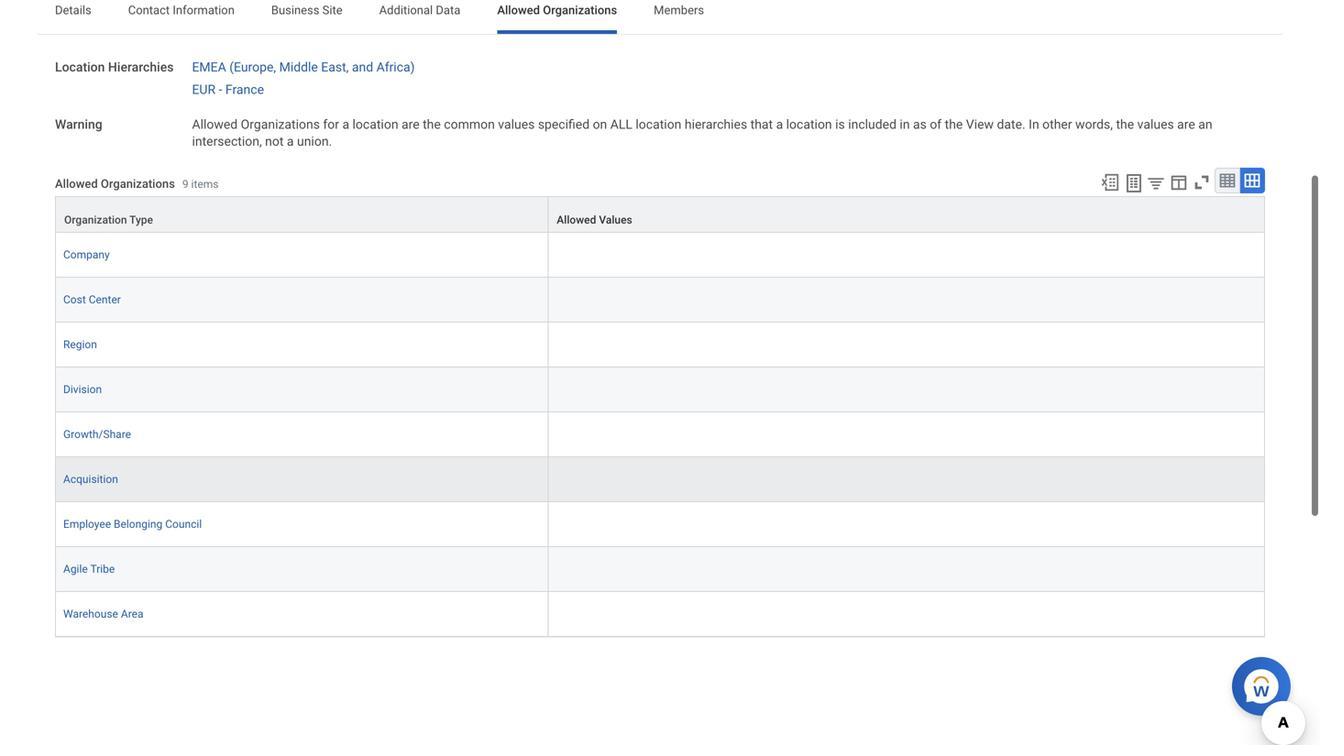 Task type: vqa. For each thing, say whether or not it's contained in the screenshot.
TRIBE
yes



Task type: locate. For each thing, give the bounding box(es) containing it.
1 are from the left
[[402, 117, 420, 132]]

table image
[[1218, 171, 1237, 190]]

2 horizontal spatial the
[[1116, 117, 1134, 132]]

2 horizontal spatial organizations
[[543, 3, 617, 17]]

1 cell from the top
[[549, 233, 1265, 278]]

cell
[[549, 233, 1265, 278], [549, 278, 1265, 323], [549, 323, 1265, 368], [549, 368, 1265, 412], [549, 412, 1265, 457], [549, 457, 1265, 502], [549, 502, 1265, 547], [549, 547, 1265, 592], [549, 592, 1265, 637]]

growth/share
[[63, 428, 131, 441]]

organization type button
[[56, 197, 548, 232]]

a
[[342, 117, 349, 132], [776, 117, 783, 132], [287, 134, 294, 149]]

organization type
[[64, 213, 153, 226]]

allowed values button
[[549, 197, 1264, 232]]

information
[[173, 3, 235, 17]]

location right all
[[636, 117, 682, 132]]

eur - france
[[192, 82, 264, 97]]

9
[[182, 178, 188, 191]]

in
[[900, 117, 910, 132]]

a right for on the top
[[342, 117, 349, 132]]

organization
[[64, 213, 127, 226]]

as
[[913, 117, 927, 132]]

toolbar
[[1092, 168, 1265, 196]]

2 vertical spatial organizations
[[101, 177, 175, 191]]

employee
[[63, 518, 111, 531]]

of
[[930, 117, 942, 132]]

other
[[1042, 117, 1072, 132]]

allowed values
[[557, 213, 632, 226]]

3 cell from the top
[[549, 323, 1265, 368]]

date.
[[997, 117, 1026, 132]]

expand table image
[[1243, 171, 1261, 190]]

select to filter grid data image
[[1146, 173, 1166, 192]]

9 cell from the top
[[549, 592, 1265, 637]]

allowed right data
[[497, 3, 540, 17]]

members
[[654, 3, 704, 17]]

allowed up organization
[[55, 177, 98, 191]]

4 cell from the top
[[549, 368, 1265, 412]]

row containing organization type
[[55, 196, 1265, 233]]

growth/share link
[[63, 424, 131, 441]]

1 the from the left
[[423, 117, 441, 132]]

allowed for allowed organizations for a location are the common values specified on all location hierarchies that a location is included in as of the view date. in other words, the values are an intersection, not a union.
[[192, 117, 238, 132]]

hierarchies
[[685, 117, 747, 132]]

export to worksheets image
[[1123, 172, 1145, 194]]

are left an
[[1177, 117, 1195, 132]]

1 horizontal spatial values
[[1137, 117, 1174, 132]]

0 horizontal spatial location
[[353, 117, 398, 132]]

location left is
[[786, 117, 832, 132]]

are
[[402, 117, 420, 132], [1177, 117, 1195, 132]]

a right that
[[776, 117, 783, 132]]

0 horizontal spatial organizations
[[101, 177, 175, 191]]

contact
[[128, 3, 170, 17]]

union.
[[297, 134, 332, 149]]

values right common
[[498, 117, 535, 132]]

employee belonging council
[[63, 518, 202, 531]]

warehouse area
[[63, 608, 144, 621]]

1 horizontal spatial organizations
[[241, 117, 320, 132]]

details
[[55, 3, 91, 17]]

8 cell from the top
[[549, 547, 1265, 592]]

agile tribe link
[[63, 559, 115, 576]]

2 location from the left
[[636, 117, 682, 132]]

7 cell from the top
[[549, 502, 1265, 547]]

cell for cost center
[[549, 278, 1265, 323]]

location
[[353, 117, 398, 132], [636, 117, 682, 132], [786, 117, 832, 132]]

the
[[423, 117, 441, 132], [945, 117, 963, 132], [1116, 117, 1134, 132]]

0 horizontal spatial a
[[287, 134, 294, 149]]

0 horizontal spatial values
[[498, 117, 535, 132]]

organizations inside allowed organizations for a location are the common values specified on all location hierarchies that a location is included in as of the view date. in other words, the values are an intersection, not a union.
[[241, 117, 320, 132]]

0 horizontal spatial are
[[402, 117, 420, 132]]

allowed inside popup button
[[557, 213, 596, 226]]

acquisition
[[63, 473, 118, 486]]

2 cell from the top
[[549, 278, 1265, 323]]

items selected list
[[192, 56, 444, 98]]

business
[[271, 3, 319, 17]]

allowed for allowed organizations
[[497, 3, 540, 17]]

1 horizontal spatial the
[[945, 117, 963, 132]]

fullscreen image
[[1192, 172, 1212, 192]]

emea (europe, middle east, and africa) link
[[192, 56, 415, 75]]

all
[[610, 117, 633, 132]]

cost center
[[63, 293, 121, 306]]

the left common
[[423, 117, 441, 132]]

for
[[323, 117, 339, 132]]

view
[[966, 117, 994, 132]]

growth/share row
[[55, 412, 1265, 457]]

allowed up 'intersection,'
[[192, 117, 238, 132]]

tab list containing details
[[37, 0, 1283, 34]]

additional data
[[379, 3, 461, 17]]

type
[[129, 213, 153, 226]]

(europe,
[[229, 59, 276, 75]]

6 cell from the top
[[549, 457, 1265, 502]]

2 values from the left
[[1137, 117, 1174, 132]]

division link
[[63, 379, 102, 396]]

allowed left 'values'
[[557, 213, 596, 226]]

cell for region
[[549, 323, 1265, 368]]

organizations for allowed organizations for a location are the common values specified on all location hierarchies that a location is included in as of the view date. in other words, the values are an intersection, not a union.
[[241, 117, 320, 132]]

are left common
[[402, 117, 420, 132]]

allowed
[[497, 3, 540, 17], [192, 117, 238, 132], [55, 177, 98, 191], [557, 213, 596, 226]]

0 vertical spatial organizations
[[543, 3, 617, 17]]

acquisition row
[[55, 457, 1265, 502]]

warning element
[[192, 106, 1262, 150]]

organizations inside tab list
[[543, 3, 617, 17]]

cell for acquisition
[[549, 457, 1265, 502]]

and
[[352, 59, 373, 75]]

1 horizontal spatial a
[[342, 117, 349, 132]]

council
[[165, 518, 202, 531]]

allowed inside allowed organizations for a location are the common values specified on all location hierarchies that a location is included in as of the view date. in other words, the values are an intersection, not a union.
[[192, 117, 238, 132]]

location
[[55, 59, 105, 75]]

1 vertical spatial organizations
[[241, 117, 320, 132]]

row
[[55, 196, 1265, 233]]

data
[[436, 3, 461, 17]]

2 horizontal spatial location
[[786, 117, 832, 132]]

warehouse
[[63, 608, 118, 621]]

emea
[[192, 59, 226, 75]]

-
[[219, 82, 222, 97]]

organizations for allowed organizations 9 items
[[101, 177, 175, 191]]

france
[[225, 82, 264, 97]]

location right for on the top
[[353, 117, 398, 132]]

values
[[498, 117, 535, 132], [1137, 117, 1174, 132]]

warehouse area link
[[63, 604, 144, 621]]

1 horizontal spatial location
[[636, 117, 682, 132]]

a right not
[[287, 134, 294, 149]]

organizations for allowed organizations
[[543, 3, 617, 17]]

the right of
[[945, 117, 963, 132]]

organizations
[[543, 3, 617, 17], [241, 117, 320, 132], [101, 177, 175, 191]]

division row
[[55, 368, 1265, 412]]

intersection,
[[192, 134, 262, 149]]

1 horizontal spatial are
[[1177, 117, 1195, 132]]

company row
[[55, 233, 1265, 278]]

allowed organizations for a location are the common values specified on all location hierarchies that a location is included in as of the view date. in other words, the values are an intersection, not a union.
[[192, 117, 1216, 149]]

cell for agile tribe
[[549, 547, 1265, 592]]

warning
[[55, 117, 102, 132]]

3 location from the left
[[786, 117, 832, 132]]

cell for employee belonging council
[[549, 502, 1265, 547]]

values left an
[[1137, 117, 1174, 132]]

export to excel image
[[1100, 172, 1120, 192]]

emea (europe, middle east, and africa)
[[192, 59, 415, 75]]

the right words,
[[1116, 117, 1134, 132]]

3 the from the left
[[1116, 117, 1134, 132]]

tab list
[[37, 0, 1283, 34]]

0 horizontal spatial the
[[423, 117, 441, 132]]

included
[[848, 117, 897, 132]]



Task type: describe. For each thing, give the bounding box(es) containing it.
eur
[[192, 82, 216, 97]]

cost center row
[[55, 278, 1265, 323]]

agile tribe row
[[55, 547, 1265, 592]]

warehouse area row
[[55, 592, 1265, 637]]

area
[[121, 608, 144, 621]]

region link
[[63, 335, 97, 351]]

company
[[63, 248, 110, 261]]

specified
[[538, 117, 590, 132]]

allowed organizations
[[497, 3, 617, 17]]

region row
[[55, 323, 1265, 368]]

contact information
[[128, 3, 235, 17]]

site
[[322, 3, 343, 17]]

1 values from the left
[[498, 117, 535, 132]]

tribe
[[90, 563, 115, 576]]

not
[[265, 134, 284, 149]]

words,
[[1075, 117, 1113, 132]]

africa)
[[376, 59, 415, 75]]

allowed for allowed organizations 9 items
[[55, 177, 98, 191]]

region
[[63, 338, 97, 351]]

employee belonging council row
[[55, 502, 1265, 547]]

on
[[593, 117, 607, 132]]

allowed for allowed values
[[557, 213, 596, 226]]

2 are from the left
[[1177, 117, 1195, 132]]

values
[[599, 213, 632, 226]]

acquisition link
[[63, 469, 118, 486]]

east,
[[321, 59, 349, 75]]

common
[[444, 117, 495, 132]]

click to view/edit grid preferences image
[[1169, 172, 1189, 192]]

cost
[[63, 293, 86, 306]]

company link
[[63, 245, 110, 261]]

1 location from the left
[[353, 117, 398, 132]]

additional
[[379, 3, 433, 17]]

hierarchies
[[108, 59, 174, 75]]

belonging
[[114, 518, 162, 531]]

that
[[750, 117, 773, 132]]

items
[[191, 178, 219, 191]]

2 horizontal spatial a
[[776, 117, 783, 132]]

eur - france link
[[192, 78, 264, 97]]

business site
[[271, 3, 343, 17]]

cost center link
[[63, 290, 121, 306]]

2 the from the left
[[945, 117, 963, 132]]

5 cell from the top
[[549, 412, 1265, 457]]

agile tribe
[[63, 563, 115, 576]]

is
[[835, 117, 845, 132]]

agile
[[63, 563, 88, 576]]

employee belonging council link
[[63, 514, 202, 531]]

an
[[1198, 117, 1213, 132]]

division
[[63, 383, 102, 396]]

middle
[[279, 59, 318, 75]]

center
[[89, 293, 121, 306]]

cell for warehouse area
[[549, 592, 1265, 637]]

in
[[1029, 117, 1039, 132]]

location hierarchies
[[55, 59, 174, 75]]

allowed organizations 9 items
[[55, 177, 219, 191]]



